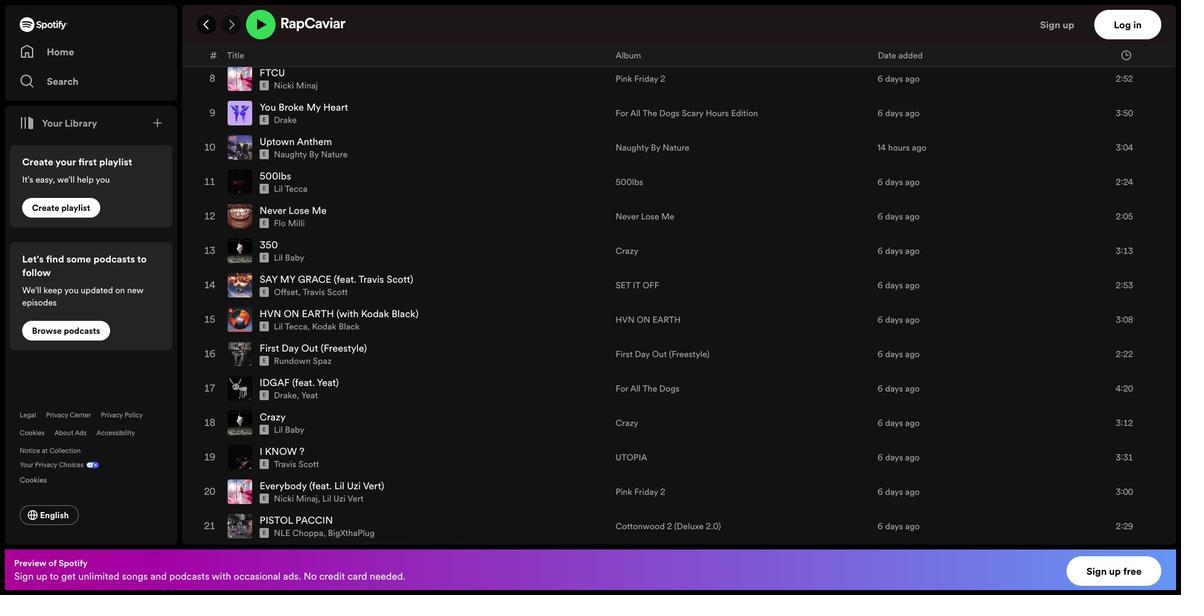 Task type: locate. For each thing, give the bounding box(es) containing it.
drake
[[274, 114, 297, 126], [274, 389, 297, 402]]

you right 'help'
[[96, 173, 110, 186]]

1 horizontal spatial you
[[96, 173, 110, 186]]

black)
[[391, 307, 419, 321]]

bigxthaplug inside mmhmm cell
[[274, 45, 321, 57]]

by inside uptown anthem "cell"
[[309, 148, 319, 161]]

out for first day out (freestyle)
[[652, 348, 667, 361]]

mmhmm down 'lottery'
[[616, 38, 651, 51]]

1 vertical spatial baby
[[285, 424, 304, 436]]

1 lil baby from the top
[[274, 252, 304, 264]]

350 link
[[260, 238, 278, 252]]

6 days ago for i know ?
[[878, 452, 920, 464]]

1 horizontal spatial earth
[[652, 314, 681, 326]]

0 horizontal spatial to
[[50, 570, 59, 583]]

1 horizontal spatial (freestyle)
[[669, 348, 709, 361]]

6 days ago for never lose me
[[878, 210, 920, 223]]

lil up 'my'
[[274, 252, 283, 264]]

crazy link inside crazy cell
[[260, 410, 286, 424]]

playlist down 'help'
[[61, 202, 90, 214]]

500lbs inside cell
[[260, 169, 291, 183]]

nicki inside everybody (feat. lil uzi vert) cell
[[274, 493, 294, 505]]

create inside the create your first playlist it's easy, we'll help you
[[22, 155, 53, 169]]

uzi left vert
[[333, 493, 345, 505]]

create up easy,
[[22, 155, 53, 169]]

explicit element for 350
[[260, 253, 269, 263]]

1 vertical spatial drake link
[[274, 389, 297, 402]]

your for your privacy choices
[[20, 461, 33, 470]]

hvn down offset 'link'
[[260, 307, 281, 321]]

cookies link up "notice"
[[20, 429, 45, 438]]

1 vertical spatial friday
[[634, 486, 658, 498]]

4 6 from the top
[[878, 107, 883, 119]]

12 days from the top
[[885, 417, 903, 429]]

no
[[304, 570, 317, 583]]

6 days ago for 500lbs
[[878, 176, 920, 188]]

6 days ago for 350
[[878, 245, 920, 257]]

cookies for first cookies 'link' from the top of the main element
[[20, 429, 45, 438]]

explicit element for first
[[260, 356, 269, 366]]

0 vertical spatial pink friday 2
[[616, 73, 665, 85]]

3:08
[[1116, 314, 1133, 326]]

1 horizontal spatial me
[[661, 210, 674, 223]]

we'll
[[57, 173, 75, 186]]

explicit element inside never lose me cell
[[260, 218, 269, 228]]

anthem
[[297, 135, 332, 148]]

friday for everybody (feat. lil uzi vert)
[[634, 486, 658, 498]]

uptown anthem cell
[[228, 131, 606, 164]]

pink friday 2 link up cottonwood
[[616, 486, 665, 498]]

never for never lose me e
[[260, 204, 286, 217]]

travis inside i know ? cell
[[274, 458, 296, 471]]

bigxthaplug link inside mmhmm cell
[[274, 45, 321, 57]]

0 horizontal spatial never
[[260, 204, 286, 217]]

14 6 from the top
[[878, 486, 883, 498]]

explicit element
[[260, 12, 269, 22], [260, 46, 269, 56], [260, 81, 269, 91], [260, 115, 269, 125], [260, 150, 269, 159], [260, 184, 269, 194], [260, 218, 269, 228], [260, 253, 269, 263], [260, 287, 269, 297], [260, 322, 269, 332], [260, 356, 269, 366], [260, 391, 269, 401], [260, 425, 269, 435], [260, 460, 269, 469], [260, 494, 269, 504], [260, 529, 269, 538]]

9 e from the top
[[263, 289, 266, 296]]

crazy up utopia link
[[616, 417, 638, 429]]

0 vertical spatial you
[[96, 173, 110, 186]]

travis scott link for travis
[[303, 286, 348, 298]]

0 vertical spatial scott
[[327, 286, 348, 298]]

1 vertical spatial all
[[630, 383, 641, 395]]

kodak left black
[[312, 321, 336, 333]]

0 horizontal spatial your
[[20, 461, 33, 470]]

kodak right (with
[[361, 307, 389, 321]]

explicit element inside uptown anthem "cell"
[[260, 150, 269, 159]]

crazy up set
[[616, 245, 638, 257]]

privacy up about
[[46, 411, 68, 420]]

16 explicit element from the top
[[260, 529, 269, 538]]

never lose me cell
[[228, 200, 606, 233]]

0 horizontal spatial me
[[312, 204, 327, 217]]

create your first playlist it's easy, we'll help you
[[22, 155, 132, 186]]

e
[[263, 13, 266, 20], [263, 47, 266, 55], [263, 82, 266, 89], [263, 116, 266, 124], [263, 151, 266, 158], [263, 185, 266, 193], [263, 220, 266, 227], [263, 254, 266, 262], [263, 289, 266, 296], [263, 323, 266, 330], [263, 357, 266, 365], [263, 392, 266, 399], [263, 426, 266, 434], [263, 461, 266, 468], [263, 495, 266, 503], [263, 530, 266, 537]]

tecca up first day out (freestyle) e
[[285, 321, 307, 333]]

bigxthaplug link down vert
[[328, 527, 375, 540]]

1 horizontal spatial travis
[[303, 286, 325, 298]]

2 left (deluxe at the right of page
[[667, 521, 672, 533]]

ago for first day out (freestyle)
[[905, 348, 920, 361]]

naughty by nature link inside uptown anthem "cell"
[[274, 148, 348, 161]]

0 horizontal spatial scott
[[298, 458, 319, 471]]

11 days from the top
[[885, 383, 903, 395]]

main element
[[5, 5, 177, 545]]

podcasts right and
[[169, 570, 209, 583]]

1 vertical spatial to
[[50, 570, 59, 583]]

1 horizontal spatial 500lbs
[[616, 176, 643, 188]]

day down lil tecca , kodak black
[[282, 342, 299, 355]]

sign up free
[[1086, 565, 1142, 578]]

nature down heart
[[321, 148, 348, 161]]

tecca up never lose me e
[[285, 183, 307, 195]]

you right keep
[[64, 284, 79, 296]]

1 lil baby link from the top
[[274, 252, 304, 264]]

lil
[[274, 183, 283, 195], [274, 252, 283, 264], [274, 321, 283, 333], [274, 424, 283, 436], [334, 479, 344, 493], [322, 493, 331, 505]]

pink friday 2 down the album
[[616, 73, 665, 85]]

bigxthaplug link down rapcaviar
[[274, 45, 321, 57]]

your down "notice"
[[20, 461, 33, 470]]

, inside say my grace (feat. travis scott) cell
[[298, 286, 300, 298]]

explicit element for never
[[260, 218, 269, 228]]

15 days from the top
[[885, 521, 903, 533]]

1 vertical spatial playlist
[[61, 202, 90, 214]]

days
[[885, 4, 903, 16], [885, 38, 903, 51], [885, 73, 903, 85], [885, 107, 903, 119], [885, 176, 903, 188], [885, 210, 903, 223], [885, 245, 903, 257], [885, 279, 903, 292], [885, 314, 903, 326], [885, 348, 903, 361], [885, 383, 903, 395], [885, 417, 903, 429], [885, 452, 903, 464], [885, 486, 903, 498], [885, 521, 903, 533]]

2 6 days ago from the top
[[878, 38, 920, 51]]

hvn
[[260, 307, 281, 321], [616, 314, 635, 326]]

2 pink from the top
[[616, 486, 632, 498]]

1 vertical spatial nicki
[[274, 493, 294, 505]]

11 e from the top
[[263, 357, 266, 365]]

kodak inside "hvn on earth (with kodak black) e"
[[361, 307, 389, 321]]

ago for i know ?
[[905, 452, 920, 464]]

go back image
[[202, 20, 212, 30]]

0 horizontal spatial mmhmm
[[260, 31, 300, 45]]

12 6 from the top
[[878, 417, 883, 429]]

350 cell
[[228, 234, 606, 268]]

0 horizontal spatial hvn
[[260, 307, 281, 321]]

nicki inside ftcu cell
[[274, 79, 294, 92]]

10 e from the top
[[263, 323, 266, 330]]

1 vertical spatial create
[[32, 202, 59, 214]]

browse podcasts link
[[22, 321, 110, 341]]

lil baby up i know ? link
[[274, 424, 304, 436]]

2 lil baby from the top
[[274, 424, 304, 436]]

bigxthaplug down vert
[[328, 527, 375, 540]]

hvn for hvn on earth
[[616, 314, 635, 326]]

0 vertical spatial pink friday 2 link
[[616, 73, 665, 85]]

day up for all the dogs link
[[635, 348, 650, 361]]

0 horizontal spatial naughty by nature link
[[274, 148, 348, 161]]

6 days from the top
[[885, 210, 903, 223]]

11 6 from the top
[[878, 383, 883, 395]]

6 days ago for say my grace (feat. travis scott)
[[878, 279, 920, 292]]

1 dogs from the top
[[659, 107, 680, 119]]

9 6 days ago from the top
[[878, 314, 920, 326]]

in
[[1133, 18, 1142, 31]]

scott up hvn on earth (with kodak black) link
[[327, 286, 348, 298]]

explicit element inside crazy cell
[[260, 425, 269, 435]]

ftcu cell
[[228, 62, 606, 95]]

15 e from the top
[[263, 495, 266, 503]]

the for you broke my heart
[[642, 107, 657, 119]]

15 6 from the top
[[878, 521, 883, 533]]

0 vertical spatial cookies
[[20, 429, 45, 438]]

out inside first day out (freestyle) e
[[301, 342, 318, 355]]

travis scott link inside cell
[[303, 286, 348, 298]]

you for first
[[96, 173, 110, 186]]

0 horizontal spatial lose
[[289, 204, 309, 217]]

create for your
[[22, 155, 53, 169]]

500lbs cell
[[228, 166, 606, 199]]

5 6 days ago from the top
[[878, 176, 920, 188]]

earth for hvn on earth (with kodak black) e
[[302, 307, 334, 321]]

1 horizontal spatial bigxthaplug link
[[328, 527, 375, 540]]

sign inside button
[[1086, 565, 1107, 578]]

2 nicki minaj link from the top
[[274, 493, 318, 505]]

0 vertical spatial to
[[137, 252, 147, 266]]

nicki up pistol
[[274, 493, 294, 505]]

explicit element inside i know ? cell
[[260, 460, 269, 469]]

2 lil tecca link from the top
[[274, 321, 307, 333]]

by down for all the dogs scary hours edition
[[651, 142, 661, 154]]

0 vertical spatial cookies link
[[20, 429, 45, 438]]

offset
[[274, 286, 298, 298]]

, for (feat.
[[318, 493, 320, 505]]

create
[[22, 155, 53, 169], [32, 202, 59, 214]]

0 horizontal spatial playlist
[[61, 202, 90, 214]]

mmhmm link down 'lottery'
[[616, 38, 651, 51]]

0 horizontal spatial out
[[301, 342, 318, 355]]

for for idgaf (feat. yeat)
[[616, 383, 628, 395]]

5 e from the top
[[263, 151, 266, 158]]

sign inside button
[[1040, 18, 1060, 31]]

# column header
[[210, 44, 217, 66]]

up for sign up
[[1063, 18, 1074, 31]]

6 6 from the top
[[878, 210, 883, 223]]

top bar and user menu element
[[182, 5, 1176, 44]]

the down first day out (freestyle)
[[642, 383, 657, 395]]

e inside 310babii cell
[[263, 13, 266, 20]]

cookies down your privacy choices button
[[20, 475, 47, 485]]

lil baby link
[[274, 252, 304, 264], [274, 424, 304, 436]]

2 the from the top
[[642, 383, 657, 395]]

home
[[47, 45, 74, 58]]

i know ? link
[[260, 445, 304, 458]]

e inside i know ? e
[[263, 461, 266, 468]]

0 vertical spatial the
[[642, 107, 657, 119]]

1 e from the top
[[263, 13, 266, 20]]

preview of spotify sign up to get unlimited songs and podcasts with occasional ads. no credit card needed.
[[14, 557, 405, 583]]

uzi left vert)
[[347, 479, 361, 493]]

6 for first day out (freestyle)
[[878, 348, 883, 361]]

mmhmm for mmhmm
[[616, 38, 651, 51]]

explicit element for mmhmm
[[260, 46, 269, 56]]

1 6 from the top
[[878, 4, 883, 16]]

nicki minaj link up pistol paccin link
[[274, 493, 318, 505]]

lil inside 350 cell
[[274, 252, 283, 264]]

crazy link down drake , yeat
[[260, 410, 286, 424]]

2 days from the top
[[885, 38, 903, 51]]

lil up the know
[[274, 424, 283, 436]]

1 horizontal spatial scott
[[327, 286, 348, 298]]

create for playlist
[[32, 202, 59, 214]]

0 vertical spatial podcasts
[[93, 252, 135, 266]]

browse podcasts
[[32, 325, 100, 337]]

lil tecca , kodak black
[[274, 321, 360, 333]]

cookies up "notice"
[[20, 429, 45, 438]]

16 e from the top
[[263, 530, 266, 537]]

1 horizontal spatial first
[[616, 348, 633, 361]]

#
[[210, 48, 217, 62]]

2 friday from the top
[[634, 486, 658, 498]]

up inside preview of spotify sign up to get unlimited songs and podcasts with occasional ads. no credit card needed.
[[36, 570, 47, 583]]

minaj for nicki minaj , lil uzi vert
[[296, 493, 318, 505]]

(feat. inside idgaf (feat. yeat) e
[[292, 376, 315, 389]]

(with
[[336, 307, 359, 321]]

bigxthaplug link
[[274, 45, 321, 57], [328, 527, 375, 540]]

legal link
[[20, 411, 36, 420]]

pink friday 2 link for ftcu
[[616, 73, 665, 85]]

2 dogs from the top
[[659, 383, 680, 395]]

naughty by nature up lil tecca
[[274, 148, 348, 161]]

4 explicit element from the top
[[260, 115, 269, 125]]

first up for all the dogs link
[[616, 348, 633, 361]]

3 cell from the left
[[616, 544, 868, 578]]

, inside the pistol paccin cell
[[323, 527, 326, 540]]

never inside never lose me e
[[260, 204, 286, 217]]

7 explicit element from the top
[[260, 218, 269, 228]]

0 horizontal spatial bigxthaplug
[[274, 45, 321, 57]]

2 minaj from the top
[[296, 493, 318, 505]]

idgaf (feat. yeat) cell
[[228, 372, 606, 405]]

hvn down set
[[616, 314, 635, 326]]

explicit element inside 500lbs cell
[[260, 184, 269, 194]]

0 horizontal spatial up
[[36, 570, 47, 583]]

1 horizontal spatial by
[[651, 142, 661, 154]]

explicit element inside everybody (feat. lil uzi vert) cell
[[260, 494, 269, 504]]

drake link left "yeat"
[[274, 389, 297, 402]]

grace
[[298, 273, 331, 286]]

2 6 from the top
[[878, 38, 883, 51]]

2 baby from the top
[[285, 424, 304, 436]]

1 vertical spatial the
[[642, 383, 657, 395]]

crazy down drake , yeat
[[260, 410, 286, 424]]

mmhmm
[[260, 31, 300, 45], [616, 38, 651, 51]]

0 vertical spatial baby
[[285, 252, 304, 264]]

0 vertical spatial lil baby link
[[274, 252, 304, 264]]

vert
[[347, 493, 363, 505]]

10 explicit element from the top
[[260, 322, 269, 332]]

12 e from the top
[[263, 392, 266, 399]]

baby
[[285, 252, 304, 264], [285, 424, 304, 436]]

1 vertical spatial bigxthaplug link
[[328, 527, 375, 540]]

1 horizontal spatial sign
[[1040, 18, 1060, 31]]

ago for everybody (feat. lil uzi vert)
[[905, 486, 920, 498]]

cookies link down your privacy choices
[[20, 472, 57, 486]]

crazy link up set
[[616, 245, 638, 257]]

some
[[66, 252, 91, 266]]

1 vertical spatial for
[[616, 383, 628, 395]]

1 horizontal spatial 500lbs link
[[616, 176, 643, 188]]

500lbs up never lose me
[[616, 176, 643, 188]]

privacy up accessibility
[[101, 411, 123, 420]]

lil left vert
[[334, 479, 344, 493]]

bigxthaplug
[[274, 45, 321, 57], [328, 527, 375, 540]]

mmhmm inside cell
[[260, 31, 300, 45]]

0 vertical spatial bigxthaplug link
[[274, 45, 321, 57]]

10 6 from the top
[[878, 348, 883, 361]]

0 vertical spatial drake
[[274, 114, 297, 126]]

explicit element inside 350 cell
[[260, 253, 269, 263]]

14 explicit element from the top
[[260, 460, 269, 469]]

for down first day out (freestyle)
[[616, 383, 628, 395]]

0 horizontal spatial bigxthaplug link
[[274, 45, 321, 57]]

8 days from the top
[[885, 279, 903, 292]]

0 horizontal spatial (freestyle)
[[321, 342, 367, 355]]

1 vertical spatial your
[[20, 461, 33, 470]]

travis scott link
[[303, 286, 348, 298], [274, 458, 319, 471]]

first day out (freestyle) link down lil tecca , kodak black
[[260, 342, 367, 355]]

pink friday 2 up cottonwood
[[616, 486, 665, 498]]

6 for crazy
[[878, 417, 883, 429]]

4 cell from the left
[[878, 544, 1067, 578]]

14 days from the top
[[885, 486, 903, 498]]

drake inside 'idgaf (feat. yeat)' cell
[[274, 389, 297, 402]]

1 minaj from the top
[[296, 79, 318, 92]]

keep
[[43, 284, 62, 296]]

0 horizontal spatial sign
[[14, 570, 34, 583]]

days for crazy
[[885, 417, 903, 429]]

first inside first day out (freestyle) e
[[260, 342, 279, 355]]

1 vertical spatial nicki minaj link
[[274, 493, 318, 505]]

privacy down at at the left of page
[[35, 461, 57, 470]]

podcasts
[[93, 252, 135, 266], [64, 325, 100, 337], [169, 570, 209, 583]]

(feat. for yeat)
[[292, 376, 315, 389]]

the left scary
[[642, 107, 657, 119]]

me for never lose me
[[661, 210, 674, 223]]

minaj inside everybody (feat. lil uzi vert) cell
[[296, 493, 318, 505]]

1 horizontal spatial uzi
[[347, 479, 361, 493]]

6 for you broke my heart
[[878, 107, 883, 119]]

3 days from the top
[[885, 73, 903, 85]]

,
[[298, 286, 300, 298], [307, 321, 310, 333], [297, 389, 299, 402], [318, 493, 320, 505], [323, 527, 326, 540]]

0 horizontal spatial naughty
[[274, 148, 307, 161]]

1 vertical spatial pink friday 2
[[616, 486, 665, 498]]

say
[[260, 273, 277, 286]]

3 e from the top
[[263, 82, 266, 89]]

ago for idgaf (feat. yeat)
[[905, 383, 920, 395]]

pistol paccin cell
[[228, 510, 606, 543]]

days for mmhmm
[[885, 38, 903, 51]]

explicit element for you
[[260, 115, 269, 125]]

2 cookies from the top
[[20, 475, 47, 485]]

8 6 days ago from the top
[[878, 279, 920, 292]]

(freestyle) inside first day out (freestyle) e
[[321, 342, 367, 355]]

tecca inside hvn on earth (with kodak black) cell
[[285, 321, 307, 333]]

baby for crazy
[[285, 424, 304, 436]]

duration image
[[1121, 50, 1131, 60]]

dogs left scary
[[659, 107, 680, 119]]

10 6 days ago from the top
[[878, 348, 920, 361]]

pink friday 2 link down the album
[[616, 73, 665, 85]]

baby inside 350 cell
[[285, 252, 304, 264]]

first day out (freestyle) link down hvn on earth link on the bottom of the page
[[616, 348, 709, 361]]

up left log
[[1063, 18, 1074, 31]]

minaj up the paccin
[[296, 493, 318, 505]]

explicit element for 500lbs
[[260, 184, 269, 194]]

2 lil baby link from the top
[[274, 424, 304, 436]]

privacy center link
[[46, 411, 91, 420]]

0 vertical spatial drake link
[[274, 114, 297, 126]]

travis left scott)
[[359, 273, 384, 286]]

5 days from the top
[[885, 176, 903, 188]]

to inside preview of spotify sign up to get unlimited songs and podcasts with occasional ads. no credit card needed.
[[50, 570, 59, 583]]

0 horizontal spatial naughty by nature
[[274, 148, 348, 161]]

sign up button
[[1035, 10, 1094, 39]]

explicit element inside you broke my heart cell
[[260, 115, 269, 125]]

earth inside "hvn on earth (with kodak black) e"
[[302, 307, 334, 321]]

free
[[1123, 565, 1142, 578]]

earth for hvn on earth
[[652, 314, 681, 326]]

(freestyle) down black
[[321, 342, 367, 355]]

0 vertical spatial all
[[630, 107, 641, 119]]

let's find some podcasts to follow we'll keep you updated on new episodes
[[22, 252, 147, 309]]

your inside button
[[42, 116, 62, 130]]

1 vertical spatial tecca
[[285, 321, 307, 333]]

1 pink friday 2 from the top
[[616, 73, 665, 85]]

on inside "hvn on earth (with kodak black) e"
[[284, 307, 299, 321]]

days for everybody (feat. lil uzi vert)
[[885, 486, 903, 498]]

explicit element inside hvn on earth (with kodak black) cell
[[260, 322, 269, 332]]

0 vertical spatial friday
[[634, 73, 658, 85]]

dogs for you broke my heart
[[659, 107, 680, 119]]

1 vertical spatial pink
[[616, 486, 632, 498]]

1 vertical spatial dogs
[[659, 383, 680, 395]]

0 vertical spatial lil baby
[[274, 252, 304, 264]]

drake left "yeat"
[[274, 389, 297, 402]]

13 days from the top
[[885, 452, 903, 464]]

drake up uptown
[[274, 114, 297, 126]]

12 6 days ago from the top
[[878, 417, 920, 429]]

1 horizontal spatial lose
[[641, 210, 659, 223]]

1 tecca from the top
[[285, 183, 307, 195]]

1 all from the top
[[630, 107, 641, 119]]

0 vertical spatial 2
[[660, 73, 665, 85]]

travis right offset
[[303, 286, 325, 298]]

7 days from the top
[[885, 245, 903, 257]]

12 explicit element from the top
[[260, 391, 269, 401]]

to
[[137, 252, 147, 266], [50, 570, 59, 583]]

, inside hvn on earth (with kodak black) cell
[[307, 321, 310, 333]]

2 drake from the top
[[274, 389, 297, 402]]

california consumer privacy act (ccpa) opt-out icon image
[[84, 461, 99, 472]]

album
[[616, 49, 641, 61]]

idgaf
[[260, 376, 290, 389]]

(feat.
[[334, 273, 356, 286], [292, 376, 315, 389], [309, 479, 332, 493]]

naughty by nature down for all the dogs scary hours edition
[[616, 142, 689, 154]]

1 friday from the top
[[634, 73, 658, 85]]

ago for 350
[[905, 245, 920, 257]]

(feat. inside everybody (feat. lil uzi vert) e
[[309, 479, 332, 493]]

0 horizontal spatial nature
[[321, 148, 348, 161]]

1 baby from the top
[[285, 252, 304, 264]]

mmhmm link down 310babii link
[[260, 31, 300, 45]]

cookies for second cookies 'link' from the top
[[20, 475, 47, 485]]

lil down offset 'link'
[[274, 321, 283, 333]]

lil baby inside 350 cell
[[274, 252, 304, 264]]

9 6 from the top
[[878, 314, 883, 326]]

up left of
[[36, 570, 47, 583]]

2 for from the top
[[616, 383, 628, 395]]

1 vertical spatial lil baby
[[274, 424, 304, 436]]

pink down utopia link
[[616, 486, 632, 498]]

2 up cottonwood 2 (deluxe 2.0)
[[660, 486, 665, 498]]

sign inside preview of spotify sign up to get unlimited songs and podcasts with occasional ads. no credit card needed.
[[14, 570, 34, 583]]

first for first day out (freestyle) e
[[260, 342, 279, 355]]

days for never lose me
[[885, 210, 903, 223]]

1 vertical spatial lil tecca link
[[274, 321, 307, 333]]

nicki up broke
[[274, 79, 294, 92]]

0 horizontal spatial kodak
[[312, 321, 336, 333]]

2 pink friday 2 from the top
[[616, 486, 665, 498]]

you broke my heart link
[[260, 100, 348, 114]]

by
[[651, 142, 661, 154], [309, 148, 319, 161]]

you broke my heart e
[[260, 100, 348, 124]]

baby up ?
[[285, 424, 304, 436]]

earth
[[302, 307, 334, 321], [652, 314, 681, 326]]

first day out (freestyle) link inside 'cell'
[[260, 342, 367, 355]]

(freestyle) down hvn on earth link on the bottom of the page
[[669, 348, 709, 361]]

lil up never lose me e
[[274, 183, 283, 195]]

3 6 days ago from the top
[[878, 73, 920, 85]]

1 explicit element from the top
[[260, 12, 269, 22]]

spotify
[[59, 557, 88, 570]]

1 vertical spatial cookies link
[[20, 472, 57, 486]]

days for idgaf (feat. yeat)
[[885, 383, 903, 395]]

nicki minaj link up broke
[[274, 79, 318, 92]]

0 horizontal spatial first
[[260, 342, 279, 355]]

notice at collection
[[20, 447, 81, 456]]

heart
[[323, 100, 348, 114]]

lil baby for 350
[[274, 252, 304, 264]]

friday down the album
[[634, 73, 658, 85]]

0 vertical spatial create
[[22, 155, 53, 169]]

2 tecca from the top
[[285, 321, 307, 333]]

explicit element for ftcu
[[260, 81, 269, 91]]

baby inside crazy cell
[[285, 424, 304, 436]]

6 for mmhmm
[[878, 38, 883, 51]]

the
[[642, 107, 657, 119], [642, 383, 657, 395]]

0 vertical spatial nicki minaj link
[[274, 79, 318, 92]]

1 pink from the top
[[616, 73, 632, 85]]

rundown spaz link
[[274, 355, 332, 367]]

0 horizontal spatial earth
[[302, 307, 334, 321]]

on
[[284, 307, 299, 321], [637, 314, 650, 326]]

day inside first day out (freestyle) e
[[282, 342, 299, 355]]

bigxthaplug down rapcaviar
[[274, 45, 321, 57]]

choices
[[59, 461, 84, 470]]

naughty inside uptown anthem "cell"
[[274, 148, 307, 161]]

travis left ?
[[274, 458, 296, 471]]

utopia
[[616, 452, 647, 464]]

ftcu
[[260, 66, 285, 79]]

0 vertical spatial (feat.
[[334, 273, 356, 286]]

lil inside crazy cell
[[274, 424, 283, 436]]

days for pistol paccin
[[885, 521, 903, 533]]

2 nicki from the top
[[274, 493, 294, 505]]

naughty
[[616, 142, 649, 154], [274, 148, 307, 161]]

i know ? e
[[260, 445, 304, 468]]

crazy for crazy
[[616, 417, 638, 429]]

14 e from the top
[[263, 461, 266, 468]]

2 for ftcu
[[660, 73, 665, 85]]

pink down the album
[[616, 73, 632, 85]]

3 explicit element from the top
[[260, 81, 269, 91]]

set it off
[[616, 279, 659, 292]]

to up new
[[137, 252, 147, 266]]

you
[[96, 173, 110, 186], [64, 284, 79, 296]]

ago
[[905, 4, 920, 16], [905, 38, 920, 51], [905, 73, 920, 85], [905, 107, 920, 119], [912, 142, 926, 154], [905, 176, 920, 188], [905, 210, 920, 223], [905, 245, 920, 257], [905, 279, 920, 292], [905, 314, 920, 326], [905, 348, 920, 361], [905, 383, 920, 395], [905, 417, 920, 429], [905, 452, 920, 464], [905, 486, 920, 498], [905, 521, 920, 533]]

11 explicit element from the top
[[260, 356, 269, 366]]

0 horizontal spatial first day out (freestyle) link
[[260, 342, 367, 355]]

minaj inside ftcu cell
[[296, 79, 318, 92]]

1 cookies from the top
[[20, 429, 45, 438]]

13 e from the top
[[263, 426, 266, 434]]

baby for 350
[[285, 252, 304, 264]]

2 vertical spatial 2
[[667, 521, 672, 533]]

1 horizontal spatial day
[[635, 348, 650, 361]]

by right uptown
[[309, 148, 319, 161]]

first up idgaf
[[260, 342, 279, 355]]

13 explicit element from the top
[[260, 425, 269, 435]]

crazy link up utopia link
[[616, 417, 638, 429]]

6 for everybody (feat. lil uzi vert)
[[878, 486, 883, 498]]

6 for 350
[[878, 245, 883, 257]]

1 horizontal spatial out
[[652, 348, 667, 361]]

2.0)
[[706, 521, 721, 533]]

explicit element inside say my grace (feat. travis scott) cell
[[260, 287, 269, 297]]

e inside "hvn on earth (with kodak black) e"
[[263, 323, 266, 330]]

on
[[115, 284, 125, 296]]

your left library
[[42, 116, 62, 130]]

mmhmm for mmhmm e
[[260, 31, 300, 45]]

1 pink friday 2 link from the top
[[616, 73, 665, 85]]

2 down # row
[[660, 73, 665, 85]]

lil baby
[[274, 252, 304, 264], [274, 424, 304, 436]]

1 horizontal spatial naughty
[[616, 142, 649, 154]]

4 6 days ago from the top
[[878, 107, 920, 119]]

500lbs link down uptown
[[260, 169, 291, 183]]

drake inside you broke my heart cell
[[274, 114, 297, 126]]

14 6 days ago from the top
[[878, 486, 920, 498]]

310babii link
[[274, 11, 307, 23]]

lil baby link up 'my'
[[274, 252, 304, 264]]

i know ? cell
[[228, 441, 606, 474]]

ago for ftcu
[[905, 73, 920, 85]]

lose inside never lose me e
[[289, 204, 309, 217]]

playlist right first
[[99, 155, 132, 169]]

e inside 500lbs e
[[263, 185, 266, 193]]

all down first day out (freestyle)
[[630, 383, 641, 395]]

uzi inside everybody (feat. lil uzi vert) e
[[347, 479, 361, 493]]

6 for hvn on earth (with kodak black)
[[878, 314, 883, 326]]

scott inside cell
[[327, 286, 348, 298]]

you inside let's find some podcasts to follow we'll keep you updated on new episodes
[[64, 284, 79, 296]]

1 horizontal spatial nature
[[663, 142, 689, 154]]

earth up first day out (freestyle)
[[652, 314, 681, 326]]

i
[[260, 445, 262, 458]]

0 horizontal spatial 500lbs link
[[260, 169, 291, 183]]

all for you broke my heart
[[630, 107, 641, 119]]

explicit element inside the pistol paccin cell
[[260, 529, 269, 538]]

cookies inside cookies 'link'
[[20, 475, 47, 485]]

playlist inside the create your first playlist it's easy, we'll help you
[[99, 155, 132, 169]]

friday for ftcu
[[634, 73, 658, 85]]

lil baby inside crazy cell
[[274, 424, 304, 436]]

e inside say my grace (feat. travis scott) e
[[263, 289, 266, 296]]

5 explicit element from the top
[[260, 150, 269, 159]]

rundown spaz
[[274, 355, 332, 367]]

5 6 from the top
[[878, 176, 883, 188]]

notice
[[20, 447, 40, 456]]

0 horizontal spatial by
[[309, 148, 319, 161]]

nature down for all the dogs scary hours edition
[[663, 142, 689, 154]]

days for 350
[[885, 245, 903, 257]]

2 pink friday 2 link from the top
[[616, 486, 665, 498]]

ftcu link
[[260, 66, 285, 79]]

hvn inside "hvn on earth (with kodak black) e"
[[260, 307, 281, 321]]

podcasts right browse
[[64, 325, 100, 337]]

up inside "sign up" button
[[1063, 18, 1074, 31]]

create down easy,
[[32, 202, 59, 214]]

4 e from the top
[[263, 116, 266, 124]]

6 6 days ago from the top
[[878, 210, 920, 223]]

you
[[260, 100, 276, 114]]

1 horizontal spatial kodak
[[361, 307, 389, 321]]

all left scary
[[630, 107, 641, 119]]

0 horizontal spatial mmhmm link
[[260, 31, 300, 45]]

travis inside say my grace (feat. travis scott) e
[[359, 273, 384, 286]]

create inside button
[[32, 202, 59, 214]]

1 drake link from the top
[[274, 114, 297, 126]]

earth down offset , travis scott
[[302, 307, 334, 321]]

500lbs down uptown
[[260, 169, 291, 183]]

out for first day out (freestyle) e
[[301, 342, 318, 355]]

ago for uptown anthem
[[912, 142, 926, 154]]

1 vertical spatial (feat.
[[292, 376, 315, 389]]

lottery pick
[[616, 4, 662, 16]]

explicit element inside mmhmm cell
[[260, 46, 269, 56]]

1 horizontal spatial hvn
[[616, 314, 635, 326]]

1 lil tecca link from the top
[[274, 183, 307, 195]]

your
[[42, 116, 62, 130], [20, 461, 33, 470]]

explicit element for i
[[260, 460, 269, 469]]

songs
[[122, 570, 148, 583]]

tecca inside 500lbs cell
[[285, 183, 307, 195]]

8 explicit element from the top
[[260, 253, 269, 263]]

explicit element inside ftcu cell
[[260, 81, 269, 91]]

nle choppa , bigxthaplug
[[274, 527, 375, 540]]

spotify image
[[20, 17, 68, 32]]

13 6 days ago from the top
[[878, 452, 920, 464]]

nicki minaj
[[274, 79, 318, 92]]

bigxthaplug link for mmhmm
[[274, 45, 321, 57]]

1 horizontal spatial naughty by nature
[[616, 142, 689, 154]]

1 for from the top
[[616, 107, 628, 119]]

on down set it off
[[637, 314, 650, 326]]

0 vertical spatial lil tecca link
[[274, 183, 307, 195]]

1 horizontal spatial never
[[616, 210, 639, 223]]

me inside never lose me e
[[312, 204, 327, 217]]

1 vertical spatial you
[[64, 284, 79, 296]]

1 horizontal spatial first day out (freestyle) link
[[616, 348, 709, 361]]

2 e from the top
[[263, 47, 266, 55]]

ago for crazy
[[905, 417, 920, 429]]

2 cell from the left
[[228, 544, 606, 578]]

sign
[[1040, 18, 1060, 31], [1086, 565, 1107, 578], [14, 570, 34, 583]]

e inside pistol paccin e
[[263, 530, 266, 537]]

to left get
[[50, 570, 59, 583]]

cookies link
[[20, 429, 45, 438], [20, 472, 57, 486]]

cell
[[208, 544, 218, 578], [228, 544, 606, 578], [616, 544, 868, 578], [878, 544, 1067, 578], [1076, 544, 1150, 578]]

3 6 from the top
[[878, 73, 883, 85]]

pink friday 2 link for everybody (feat. lil uzi vert)
[[616, 486, 665, 498]]

lil baby link up i know ? link
[[274, 424, 304, 436]]

ago for hvn on earth (with kodak black)
[[905, 314, 920, 326]]

0 vertical spatial travis scott link
[[303, 286, 348, 298]]

7 e from the top
[[263, 220, 266, 227]]

scott up the everybody (feat. lil uzi vert) "link"
[[298, 458, 319, 471]]

pink for everybody (feat. lil uzi vert)
[[616, 486, 632, 498]]

7 6 from the top
[[878, 245, 883, 257]]

6 days ago
[[878, 4, 920, 16], [878, 38, 920, 51], [878, 73, 920, 85], [878, 107, 920, 119], [878, 176, 920, 188], [878, 210, 920, 223], [878, 245, 920, 257], [878, 279, 920, 292], [878, 314, 920, 326], [878, 348, 920, 361], [878, 383, 920, 395], [878, 417, 920, 429], [878, 452, 920, 464], [878, 486, 920, 498], [878, 521, 920, 533]]

days for first day out (freestyle)
[[885, 348, 903, 361]]

350 e
[[260, 238, 278, 262]]

explicit element inside 'idgaf (feat. yeat)' cell
[[260, 391, 269, 401]]



Task type: describe. For each thing, give the bounding box(es) containing it.
lil uzi vert link
[[322, 493, 363, 505]]

6 for 500lbs
[[878, 176, 883, 188]]

podcasts inside let's find some podcasts to follow we'll keep you updated on new episodes
[[93, 252, 135, 266]]

500lbs for 500lbs
[[616, 176, 643, 188]]

6 days ago for crazy
[[878, 417, 920, 429]]

first day out (freestyle) cell
[[228, 338, 606, 371]]

with
[[212, 570, 231, 583]]

day for first day out (freestyle) e
[[282, 342, 299, 355]]

days for say my grace (feat. travis scott)
[[885, 279, 903, 292]]

ago for mmhmm
[[905, 38, 920, 51]]

create playlist
[[32, 202, 90, 214]]

, for paccin
[[323, 527, 326, 540]]

my
[[306, 100, 321, 114]]

milli
[[288, 217, 305, 230]]

6 for say my grace (feat. travis scott)
[[878, 279, 883, 292]]

sign up
[[1040, 18, 1074, 31]]

1 6 days ago from the top
[[878, 4, 920, 16]]

kodak black link
[[312, 321, 360, 333]]

2:29
[[1116, 521, 1133, 533]]

1 horizontal spatial mmhmm link
[[616, 38, 651, 51]]

days for 500lbs
[[885, 176, 903, 188]]

say my grace (feat. travis scott) cell
[[228, 269, 606, 302]]

ads.
[[283, 570, 301, 583]]

sign for sign up free
[[1086, 565, 1107, 578]]

help
[[77, 173, 94, 186]]

edition
[[731, 107, 758, 119]]

everybody (feat. lil uzi vert) cell
[[228, 476, 606, 509]]

yeat)
[[317, 376, 339, 389]]

lose for never lose me e
[[289, 204, 309, 217]]

pink friday 2 for ftcu
[[616, 73, 665, 85]]

500lbs e
[[260, 169, 291, 193]]

6 for never lose me
[[878, 210, 883, 223]]

english button
[[20, 506, 79, 525]]

for all the dogs scary hours edition
[[616, 107, 758, 119]]

policy
[[125, 411, 143, 420]]

scott inside i know ? cell
[[298, 458, 319, 471]]

flo
[[274, 217, 286, 230]]

pink for ftcu
[[616, 73, 632, 85]]

search link
[[20, 69, 162, 93]]

lil baby link for 350
[[274, 252, 304, 264]]

mmhmm link inside cell
[[260, 31, 300, 45]]

scary
[[682, 107, 704, 119]]

0 horizontal spatial uzi
[[333, 493, 345, 505]]

notice at collection link
[[20, 447, 81, 456]]

about ads
[[54, 429, 87, 438]]

hours
[[888, 142, 910, 154]]

lil inside hvn on earth (with kodak black) cell
[[274, 321, 283, 333]]

lottery pick link
[[616, 4, 662, 16]]

bigxthaplug inside the pistol paccin cell
[[328, 527, 375, 540]]

2:53
[[1116, 279, 1133, 292]]

cottonwood 2 (deluxe 2.0)
[[616, 521, 721, 533]]

hvn for hvn on earth (with kodak black) e
[[260, 307, 281, 321]]

nle choppa link
[[274, 527, 323, 540]]

offset link
[[274, 286, 298, 298]]

my
[[280, 273, 295, 286]]

follow
[[22, 266, 51, 279]]

utopia link
[[616, 452, 647, 464]]

needed.
[[370, 570, 405, 583]]

log in
[[1114, 18, 1142, 31]]

1 cell from the left
[[208, 544, 218, 578]]

travis scott link for ?
[[274, 458, 319, 471]]

e inside first day out (freestyle) e
[[263, 357, 266, 365]]

crazy link for 350
[[616, 245, 638, 257]]

never for never lose me
[[616, 210, 639, 223]]

e inside you broke my heart e
[[263, 116, 266, 124]]

310babii
[[274, 11, 307, 23]]

(freestyle) for first day out (freestyle) e
[[321, 342, 367, 355]]

2:52
[[1116, 73, 1133, 85]]

lil tecca
[[274, 183, 307, 195]]

hvn on earth (with kodak black) cell
[[228, 303, 606, 337]]

6 days ago for ftcu
[[878, 73, 920, 85]]

you broke my heart cell
[[228, 97, 606, 130]]

find
[[46, 252, 64, 266]]

crazy inside cell
[[260, 410, 286, 424]]

1 horizontal spatial never lose me link
[[616, 210, 674, 223]]

day for first day out (freestyle)
[[635, 348, 650, 361]]

playlist inside button
[[61, 202, 90, 214]]

e inside the "uptown anthem e"
[[263, 151, 266, 158]]

sign for sign up
[[1040, 18, 1060, 31]]

explicit element for crazy
[[260, 425, 269, 435]]

14
[[878, 142, 886, 154]]

3:00
[[1116, 486, 1133, 498]]

say my grace (feat. travis scott) e
[[260, 273, 413, 296]]

drake for drake , yeat
[[274, 389, 297, 402]]

spaz
[[313, 355, 332, 367]]

nicki for nicki minaj
[[274, 79, 294, 92]]

crazy cell
[[228, 407, 606, 440]]

pistol paccin link
[[260, 514, 333, 527]]

it's
[[22, 173, 33, 186]]

2:22
[[1116, 348, 1133, 361]]

pistol
[[260, 514, 293, 527]]

ads
[[75, 429, 87, 438]]

5 cell from the left
[[1076, 544, 1150, 578]]

nature inside uptown anthem "cell"
[[321, 148, 348, 161]]

lil baby for crazy
[[274, 424, 304, 436]]

and
[[150, 570, 167, 583]]

privacy policy
[[101, 411, 143, 420]]

0 horizontal spatial never lose me link
[[260, 204, 327, 217]]

lil up the paccin
[[322, 493, 331, 505]]

to inside let's find some podcasts to follow we'll keep you updated on new episodes
[[137, 252, 147, 266]]

e inside 'mmhmm e'
[[263, 47, 266, 55]]

lil baby link for crazy
[[274, 424, 304, 436]]

4:20
[[1116, 383, 1133, 395]]

first for first day out (freestyle)
[[616, 348, 633, 361]]

6 for idgaf (feat. yeat)
[[878, 383, 883, 395]]

2 drake link from the top
[[274, 389, 297, 402]]

collection
[[49, 447, 81, 456]]

go forward image
[[226, 20, 236, 30]]

e inside ftcu e
[[263, 82, 266, 89]]

date added
[[878, 49, 923, 61]]

lil inside everybody (feat. lil uzi vert) e
[[334, 479, 344, 493]]

days for ftcu
[[885, 73, 903, 85]]

idgaf (feat. yeat) e
[[260, 376, 339, 399]]

browse
[[32, 325, 62, 337]]

your library button
[[15, 111, 102, 135]]

6 days ago for hvn on earth (with kodak black)
[[878, 314, 920, 326]]

ago for pistol paccin
[[905, 521, 920, 533]]

6 days ago for idgaf (feat. yeat)
[[878, 383, 920, 395]]

center
[[70, 411, 91, 420]]

3:50
[[1116, 107, 1133, 119]]

6 for i know ?
[[878, 452, 883, 464]]

explicit element for uptown
[[260, 150, 269, 159]]

lil tecca link inside 500lbs cell
[[274, 183, 307, 195]]

1 days from the top
[[885, 4, 903, 16]]

lil tecca link inside hvn on earth (with kodak black) cell
[[274, 321, 307, 333]]

duration element
[[1121, 50, 1131, 60]]

6 for ftcu
[[878, 73, 883, 85]]

2:24
[[1116, 176, 1133, 188]]

e inside crazy e
[[263, 426, 266, 434]]

1:59
[[1116, 38, 1133, 51]]

ago for you broke my heart
[[905, 107, 920, 119]]

mmhmm cell
[[228, 28, 606, 61]]

nicki minaj , lil uzi vert
[[274, 493, 363, 505]]

pistol paccin e
[[260, 514, 333, 537]]

1 horizontal spatial naughty by nature link
[[616, 142, 689, 154]]

e inside 350 e
[[263, 254, 266, 262]]

it
[[633, 279, 640, 292]]

for all the dogs scary hours edition link
[[616, 107, 758, 119]]

explicit element for everybody
[[260, 494, 269, 504]]

privacy policy link
[[101, 411, 143, 420]]

you for some
[[64, 284, 79, 296]]

podcasts inside preview of spotify sign up to get unlimited songs and podcasts with occasional ads. no credit card needed.
[[169, 570, 209, 583]]

lil inside 500lbs cell
[[274, 183, 283, 195]]

e inside idgaf (feat. yeat) e
[[263, 392, 266, 399]]

mmhmm e
[[260, 31, 300, 55]]

hours
[[706, 107, 729, 119]]

e inside everybody (feat. lil uzi vert) e
[[263, 495, 266, 503]]

for for you broke my heart
[[616, 107, 628, 119]]

updated
[[81, 284, 113, 296]]

bigxthaplug link for nle
[[328, 527, 375, 540]]

get
[[61, 570, 76, 583]]

never lose me e
[[260, 204, 327, 227]]

set it off link
[[616, 279, 659, 292]]

2 for everybody (feat. lil uzi vert)
[[660, 486, 665, 498]]

the for idgaf (feat. yeat)
[[642, 383, 657, 395]]

nicki minaj link inside ftcu cell
[[274, 79, 318, 92]]

cottonwood 2 (deluxe 2.0) link
[[616, 521, 721, 533]]

6 days ago for mmhmm
[[878, 38, 920, 51]]

500lbs link inside cell
[[260, 169, 291, 183]]

about ads link
[[54, 429, 87, 438]]

for all the dogs
[[616, 383, 680, 395]]

1 cookies link from the top
[[20, 429, 45, 438]]

for all the dogs link
[[616, 383, 680, 395]]

6 days ago for pistol paccin
[[878, 521, 920, 533]]

sign up free button
[[1067, 557, 1161, 586]]

everybody (feat. lil uzi vert) e
[[260, 479, 384, 503]]

first
[[78, 155, 97, 169]]

your for your library
[[42, 116, 62, 130]]

broke
[[278, 100, 304, 114]]

# row
[[197, 44, 1161, 66]]

nicki minaj link inside everybody (feat. lil uzi vert) cell
[[274, 493, 318, 505]]

explicit element inside 310babii cell
[[260, 12, 269, 22]]

title
[[227, 49, 244, 61]]

on for hvn on earth
[[637, 314, 650, 326]]

e inside never lose me e
[[263, 220, 266, 227]]

3:12
[[1116, 417, 1133, 429]]

tecca for lil tecca
[[285, 183, 307, 195]]

of
[[48, 557, 57, 570]]

6 days ago for everybody (feat. lil uzi vert)
[[878, 486, 920, 498]]

naughty by nature inside uptown anthem "cell"
[[274, 148, 348, 161]]

at
[[42, 447, 48, 456]]

(feat. inside say my grace (feat. travis scott) e
[[334, 273, 356, 286]]

(feat. for lil
[[309, 479, 332, 493]]

pink friday 2 for everybody (feat. lil uzi vert)
[[616, 486, 665, 498]]

me for never lose me e
[[312, 204, 327, 217]]

6 for pistol paccin
[[878, 521, 883, 533]]

2 cookies link from the top
[[20, 472, 57, 486]]

up for sign up free
[[1109, 565, 1121, 578]]

set
[[616, 279, 631, 292]]

crazy e
[[260, 410, 286, 434]]

minaj for nicki minaj
[[296, 79, 318, 92]]

, inside 'idgaf (feat. yeat)' cell
[[297, 389, 299, 402]]

2:03
[[1116, 4, 1133, 16]]

310babii cell
[[228, 0, 606, 27]]

1 vertical spatial podcasts
[[64, 325, 100, 337]]

days for i know ?
[[885, 452, 903, 464]]



Task type: vqa. For each thing, say whether or not it's contained in the screenshot.


